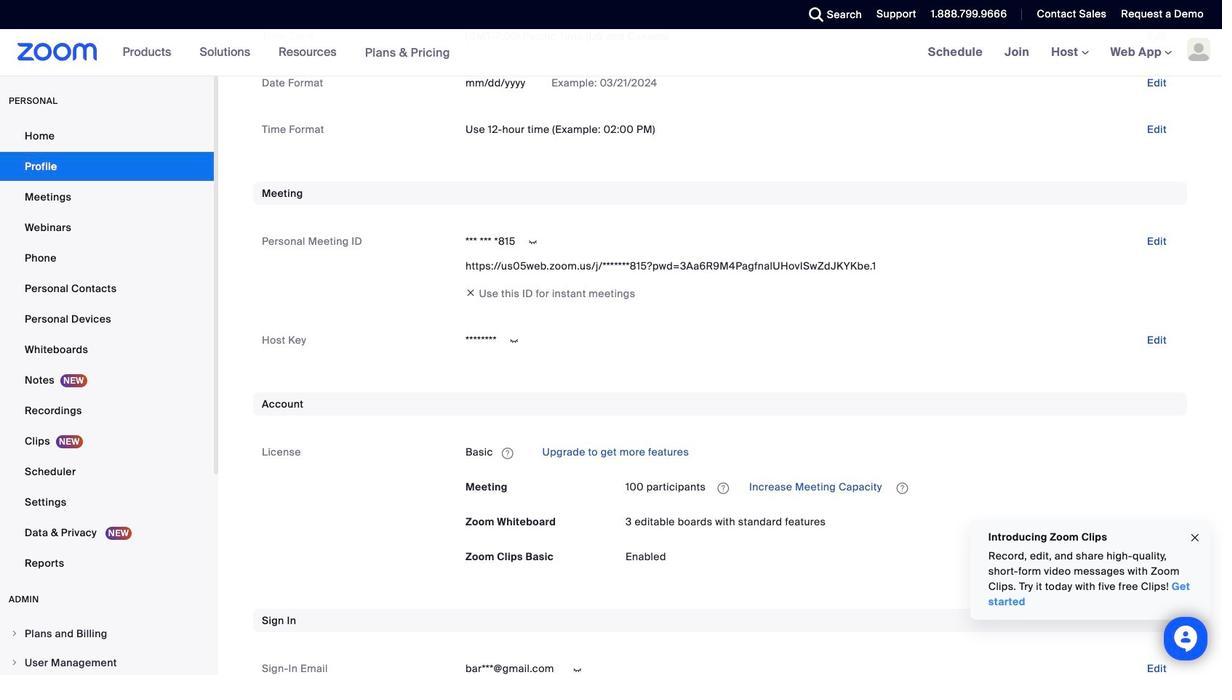 Task type: vqa. For each thing, say whether or not it's contained in the screenshot.
window new image
no



Task type: locate. For each thing, give the bounding box(es) containing it.
1 vertical spatial menu item
[[0, 650, 214, 676]]

right image
[[10, 630, 19, 639], [10, 659, 19, 668]]

2 right image from the top
[[10, 659, 19, 668]]

banner
[[0, 29, 1222, 76]]

close image
[[1189, 530, 1201, 547]]

2 menu item from the top
[[0, 650, 214, 676]]

menu item
[[0, 621, 214, 648], [0, 650, 214, 676]]

0 vertical spatial right image
[[10, 630, 19, 639]]

application
[[466, 441, 1178, 464], [626, 476, 1178, 499]]

0 vertical spatial menu item
[[0, 621, 214, 648]]

1 vertical spatial right image
[[10, 659, 19, 668]]

1 right image from the top
[[10, 630, 19, 639]]

right image for second menu item from the top
[[10, 659, 19, 668]]

admin menu menu
[[0, 621, 214, 676]]



Task type: describe. For each thing, give the bounding box(es) containing it.
show host key image
[[503, 335, 526, 348]]

1 menu item from the top
[[0, 621, 214, 648]]

right image for 2nd menu item from the bottom
[[10, 630, 19, 639]]

show personal meeting id image
[[521, 236, 545, 249]]

1 vertical spatial application
[[626, 476, 1178, 499]]

learn more about your meeting license image
[[713, 482, 733, 495]]

zoom logo image
[[17, 43, 97, 61]]

learn more about your license type image
[[500, 449, 515, 459]]

meetings navigation
[[917, 29, 1222, 76]]

0 vertical spatial application
[[466, 441, 1178, 464]]

product information navigation
[[112, 29, 461, 76]]

personal menu menu
[[0, 121, 214, 580]]

profile picture image
[[1187, 38, 1210, 61]]



